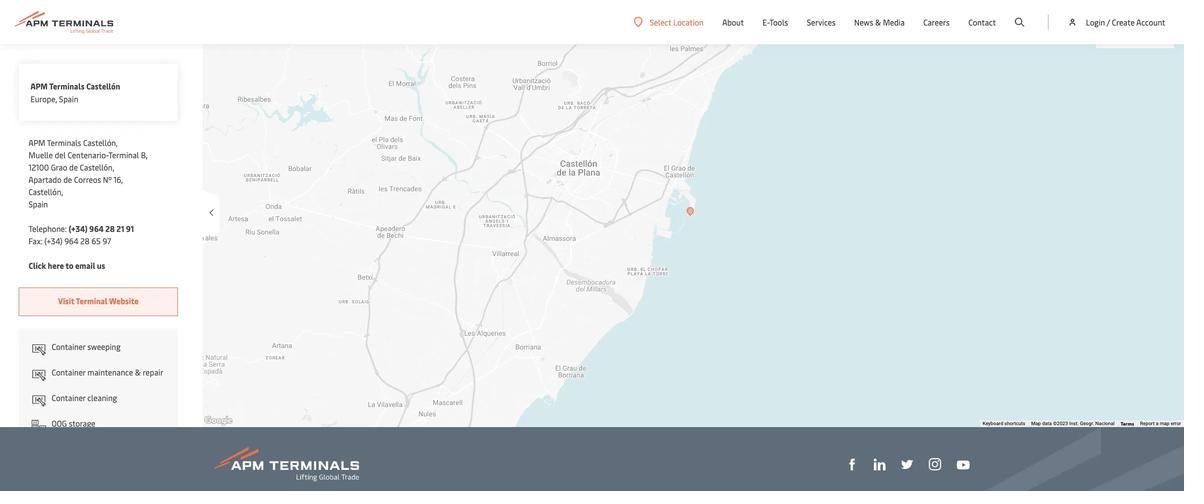 Task type: locate. For each thing, give the bounding box(es) containing it.
back button
[[16, 19, 178, 44]]

1 vertical spatial terminal
[[76, 296, 108, 307]]

1 vertical spatial terminals
[[49, 81, 85, 92]]

& right the news
[[876, 17, 882, 28]]

contact
[[969, 17, 997, 28]]

telephone: (+34) 964 28 21 91 fax: (+34) 964 28 65 97
[[29, 223, 134, 247]]

terminals inside 'apm terminals castellón europe, spain'
[[49, 81, 85, 92]]

apm inside apm terminals castellón, muelle del centenario-terminal b, 12100 grao de castellón, apartado de correos nº 16, castellón, spain
[[29, 137, 45, 148]]

1 vertical spatial container
[[52, 367, 86, 378]]

location
[[674, 16, 704, 27]]

terminals
[[1116, 16, 1151, 27], [49, 81, 85, 92], [47, 137, 81, 148]]

28 left "21" at the left top
[[105, 223, 115, 234]]

geogr.
[[1081, 421, 1095, 427]]

nacional
[[1096, 421, 1116, 427]]

spain inside 'apm terminals castellón europe, spain'
[[59, 93, 78, 104]]

1 vertical spatial 28
[[80, 236, 90, 247]]

google image
[[202, 415, 235, 428]]

terminal inside apm terminals castellón, muelle del centenario-terminal b, 12100 grao de castellón, apartado de correos nº 16, castellón, spain
[[108, 150, 139, 160]]

spain down apartado on the left of the page
[[29, 199, 48, 210]]

shortcuts
[[1005, 421, 1026, 427]]

repair
[[143, 367, 163, 378]]

map region
[[146, 0, 1185, 436]]

login
[[1087, 17, 1106, 28]]

keyboard shortcuts
[[983, 421, 1026, 427]]

castellón, up centenario-
[[83, 137, 118, 148]]

& left "repair"
[[135, 367, 141, 378]]

about
[[723, 17, 744, 28]]

0 horizontal spatial spain
[[29, 199, 48, 210]]

terminal left b,
[[108, 150, 139, 160]]

sweeping
[[88, 342, 121, 352]]

terminals up del
[[47, 137, 81, 148]]

1 vertical spatial (+34)
[[44, 236, 62, 247]]

map
[[1032, 421, 1042, 427]]

apm terminals castellón europe, spain
[[31, 81, 120, 104]]

12100
[[29, 162, 49, 173]]

1 vertical spatial &
[[135, 367, 141, 378]]

terminals for castellón,
[[47, 137, 81, 148]]

de
[[69, 162, 78, 173], [63, 174, 72, 185]]

0 vertical spatial apm
[[31, 81, 48, 92]]

europe,
[[31, 93, 57, 104]]

1 horizontal spatial terminal
[[108, 150, 139, 160]]

fax:
[[29, 236, 43, 247]]

terminal right visit
[[76, 296, 108, 307]]

1 vertical spatial spain
[[29, 199, 48, 210]]

castellón, down centenario-
[[80, 162, 115, 173]]

&
[[876, 17, 882, 28], [135, 367, 141, 378]]

news
[[855, 17, 874, 28]]

apm for apm terminals castellón, muelle del centenario-terminal b, 12100 grao de castellón, apartado de correos nº 16, castellón, spain
[[29, 137, 45, 148]]

container up oog storage
[[52, 393, 86, 404]]

65
[[92, 236, 101, 247]]

click
[[29, 260, 46, 271]]

correos
[[74, 174, 101, 185]]

2 vertical spatial container
[[52, 393, 86, 404]]

de down grao
[[63, 174, 72, 185]]

0 vertical spatial &
[[876, 17, 882, 28]]

back
[[33, 19, 55, 32]]

0 vertical spatial 964
[[89, 223, 104, 234]]

terminals inside apm terminals castellón, muelle del centenario-terminal b, 12100 grao de castellón, apartado de correos nº 16, castellón, spain
[[47, 137, 81, 148]]

oog
[[52, 418, 67, 429]]

container for container maintenance & repair
[[52, 367, 86, 378]]

(+34) down telephone:
[[44, 236, 62, 247]]

castellón, down apartado on the left of the page
[[29, 187, 63, 197]]

1 vertical spatial 964
[[64, 236, 78, 247]]

report
[[1141, 421, 1156, 427]]

apm for apm terminals castellón europe, spain
[[31, 81, 48, 92]]

apm inside 'apm terminals castellón europe, spain'
[[31, 81, 48, 92]]

1 horizontal spatial &
[[876, 17, 882, 28]]

964 up to
[[64, 236, 78, 247]]

97
[[103, 236, 111, 247]]

1 container from the top
[[52, 342, 86, 352]]

apm up muelle
[[29, 137, 45, 148]]

container up container cleaning at bottom left
[[52, 367, 86, 378]]

2 vertical spatial castellón,
[[29, 187, 63, 197]]

0 horizontal spatial terminal
[[76, 296, 108, 307]]

de right grao
[[69, 162, 78, 173]]

linkedin image
[[874, 459, 886, 471]]

(+34) 964 28 21 91 link
[[69, 223, 134, 234]]

del
[[55, 150, 66, 160]]

terminals right /
[[1116, 16, 1151, 27]]

1 vertical spatial apm
[[29, 137, 45, 148]]

container left sweeping
[[52, 342, 86, 352]]

select location
[[650, 16, 704, 27]]

0 vertical spatial 28
[[105, 223, 115, 234]]

0 vertical spatial spain
[[59, 93, 78, 104]]

(+34) right telephone:
[[69, 223, 88, 234]]

apm up "europe,"
[[31, 81, 48, 92]]

(+34)
[[69, 223, 88, 234], [44, 236, 62, 247]]

visit terminal website
[[58, 296, 139, 307]]

nº
[[103, 174, 112, 185]]

3 container from the top
[[52, 393, 86, 404]]

0 vertical spatial terminal
[[108, 150, 139, 160]]

grao
[[51, 162, 67, 173]]

1 horizontal spatial spain
[[59, 93, 78, 104]]

container
[[52, 342, 86, 352], [52, 367, 86, 378], [52, 393, 86, 404]]

keyboard shortcuts button
[[983, 421, 1026, 428]]

2 container from the top
[[52, 367, 86, 378]]

services
[[807, 17, 836, 28]]

0 horizontal spatial 964
[[64, 236, 78, 247]]

0 vertical spatial container
[[52, 342, 86, 352]]

centenario-
[[68, 150, 108, 160]]

0 horizontal spatial &
[[135, 367, 141, 378]]

terminals up "europe,"
[[49, 81, 85, 92]]

e-tools button
[[763, 0, 789, 44]]

container for container sweeping
[[52, 342, 86, 352]]

spain
[[59, 93, 78, 104], [29, 199, 48, 210]]

report a map error
[[1141, 421, 1182, 427]]

media
[[884, 17, 905, 28]]

contact button
[[969, 0, 997, 44]]

keyboard
[[983, 421, 1004, 427]]

login / create account link
[[1069, 0, 1166, 44]]

apartado
[[29, 174, 62, 185]]

964
[[89, 223, 104, 234], [64, 236, 78, 247]]

2 vertical spatial terminals
[[47, 137, 81, 148]]

here
[[48, 260, 64, 271]]

964 up 65 on the left of page
[[89, 223, 104, 234]]

click here to email us link
[[29, 260, 105, 272]]

28
[[105, 223, 115, 234], [80, 236, 90, 247]]

28 left 65 on the left of page
[[80, 236, 90, 247]]

apm
[[31, 81, 48, 92], [29, 137, 45, 148]]

1 horizontal spatial (+34)
[[69, 223, 88, 234]]

spain right "europe,"
[[59, 93, 78, 104]]



Task type: vqa. For each thing, say whether or not it's contained in the screenshot.
Nº
yes



Task type: describe. For each thing, give the bounding box(es) containing it.
©2023
[[1054, 421, 1069, 427]]

castellón
[[86, 81, 120, 92]]

16,
[[113, 174, 123, 185]]

apm terminals castellón, muelle del centenario-terminal b, 12100 grao de castellón, apartado de correos nº 16, castellón, spain
[[29, 137, 148, 210]]

account
[[1137, 17, 1166, 28]]

select location button
[[634, 16, 704, 27]]

0 vertical spatial (+34)
[[69, 223, 88, 234]]

1 vertical spatial castellón,
[[80, 162, 115, 173]]

spain inside apm terminals castellón, muelle del centenario-terminal b, 12100 grao de castellón, apartado de correos nº 16, castellón, spain
[[29, 199, 48, 210]]

careers
[[924, 17, 950, 28]]

shape link
[[847, 458, 859, 471]]

facebook image
[[847, 459, 859, 471]]

apmt footer logo image
[[215, 447, 359, 482]]

email
[[75, 260, 95, 271]]

container cleaning
[[52, 393, 117, 404]]

1 horizontal spatial 964
[[89, 223, 104, 234]]

youtube image
[[958, 461, 970, 470]]

a
[[1157, 421, 1159, 427]]

instagram link
[[930, 458, 942, 471]]

linkedin__x28_alt_x29__3_ link
[[874, 458, 886, 471]]

terms
[[1121, 421, 1135, 428]]

select
[[650, 16, 672, 27]]

visit
[[58, 296, 74, 307]]

news & media button
[[855, 0, 905, 44]]

login / create account
[[1087, 17, 1166, 28]]

21
[[117, 223, 124, 234]]

0 vertical spatial terminals
[[1116, 16, 1151, 27]]

website
[[109, 296, 139, 307]]

1 vertical spatial de
[[63, 174, 72, 185]]

click here to email us
[[29, 260, 105, 271]]

1 horizontal spatial 28
[[105, 223, 115, 234]]

telephone:
[[29, 223, 67, 234]]

0 vertical spatial de
[[69, 162, 78, 173]]

error
[[1172, 421, 1182, 427]]

/
[[1108, 17, 1111, 28]]

twitter image
[[902, 459, 914, 471]]

careers button
[[924, 0, 950, 44]]

tools
[[770, 17, 789, 28]]

instagram image
[[930, 459, 942, 471]]

map data ©2023 inst. geogr. nacional
[[1032, 421, 1116, 427]]

to
[[66, 260, 74, 271]]

map
[[1161, 421, 1170, 427]]

e-tools
[[763, 17, 789, 28]]

report a map error link
[[1141, 421, 1182, 427]]

& inside dropdown button
[[876, 17, 882, 28]]

e-
[[763, 17, 770, 28]]

0 horizontal spatial 28
[[80, 236, 90, 247]]

0 horizontal spatial (+34)
[[44, 236, 62, 247]]

services button
[[807, 0, 836, 44]]

inst.
[[1070, 421, 1080, 427]]

data
[[1043, 421, 1053, 427]]

container sweeping
[[52, 342, 121, 352]]

muelle
[[29, 150, 53, 160]]

visit terminal website link
[[19, 288, 178, 316]]

news & media
[[855, 17, 905, 28]]

storage
[[69, 418, 95, 429]]

oog storage
[[52, 418, 95, 429]]

maintenance
[[88, 367, 133, 378]]

0 vertical spatial castellón,
[[83, 137, 118, 148]]

container maintenance & repair
[[52, 367, 163, 378]]

container for container cleaning
[[52, 393, 86, 404]]

terminals for castellón
[[49, 81, 85, 92]]

terms link
[[1121, 421, 1135, 428]]

cleaning
[[88, 393, 117, 404]]

b,
[[141, 150, 148, 160]]

91
[[126, 223, 134, 234]]

you tube link
[[958, 458, 970, 471]]

about button
[[723, 0, 744, 44]]

us
[[97, 260, 105, 271]]

fill 44 link
[[902, 458, 914, 471]]

create
[[1113, 17, 1136, 28]]



